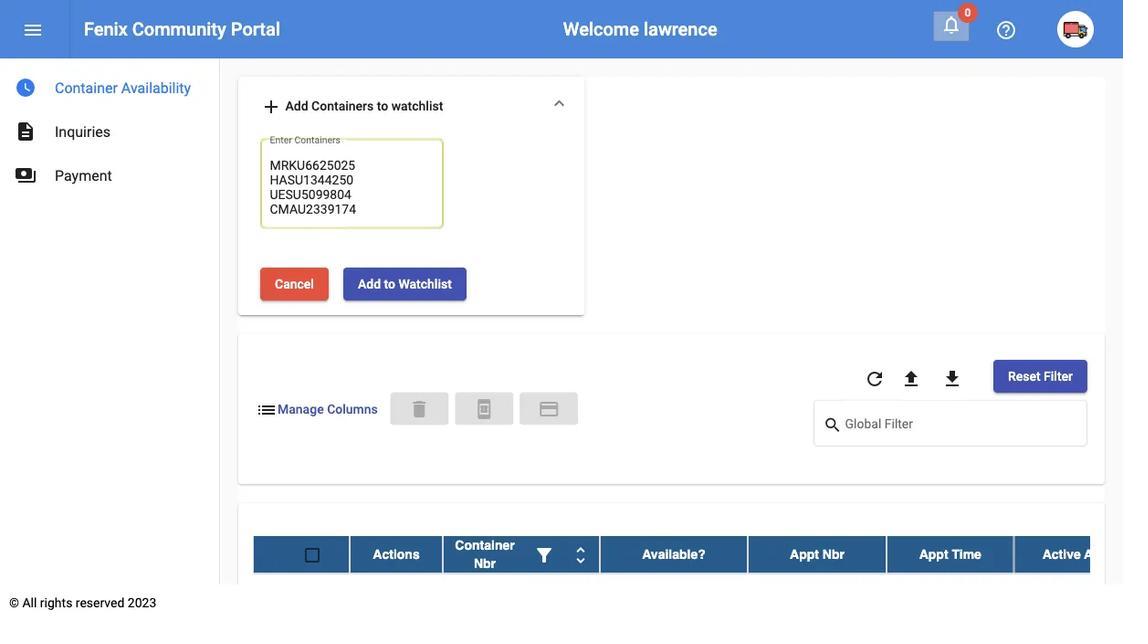 Task type: vqa. For each thing, say whether or not it's contained in the screenshot.


Task type: describe. For each thing, give the bounding box(es) containing it.
5 cell from the left
[[748, 573, 887, 619]]

actions
[[373, 546, 420, 561]]

menu
[[22, 19, 44, 41]]

2 row from the top
[[253, 573, 1123, 620]]

actions column header
[[350, 536, 443, 572]]

no color image inside menu button
[[22, 19, 44, 41]]

© all rights reserved 2023
[[9, 595, 156, 610]]

help_outline
[[995, 19, 1017, 41]]

filter_alt
[[533, 544, 555, 565]]

row containing filter_alt
[[253, 536, 1123, 573]]

appt time column header
[[887, 536, 1014, 572]]

container nbr
[[455, 537, 515, 570]]

file_download button
[[934, 360, 971, 396]]

watchlist
[[399, 276, 452, 291]]

available? column header
[[600, 536, 748, 572]]

4 cell from the left
[[600, 573, 748, 619]]

grid containing filter_alt
[[253, 536, 1123, 621]]

reset filter button
[[994, 360, 1088, 393]]

navigation containing watch_later
[[0, 58, 219, 197]]

no color image for "payment" button
[[538, 399, 560, 420]]

portal
[[231, 18, 280, 40]]

file_download
[[942, 368, 963, 390]]

active appt
[[1043, 546, 1113, 561]]

unfold_more
[[570, 544, 592, 565]]

appt for appt time
[[919, 546, 948, 561]]

inquiries
[[55, 123, 111, 140]]

notifications_none
[[941, 14, 963, 36]]

welcome lawrence
[[563, 18, 718, 40]]

nbr for appt nbr
[[823, 546, 845, 561]]

description
[[15, 121, 37, 142]]

active appt column header
[[1014, 536, 1123, 572]]

unfold_more button
[[563, 536, 599, 572]]

menu button
[[15, 11, 51, 47]]

list
[[256, 399, 278, 420]]

no color image for book_online button
[[473, 399, 495, 420]]

columns
[[327, 402, 378, 417]]

all
[[22, 595, 37, 610]]

payment button
[[520, 392, 578, 425]]

no color image inside file_download "button"
[[942, 368, 963, 390]]

reserved
[[76, 595, 125, 610]]

reset
[[1008, 368, 1041, 383]]

watch_later
[[15, 77, 37, 99]]

appt nbr
[[790, 546, 845, 561]]

appt nbr column header
[[748, 536, 887, 572]]

book_online button
[[455, 392, 514, 425]]

©
[[9, 595, 19, 610]]

3 appt from the left
[[1084, 546, 1113, 561]]

book_online
[[473, 399, 495, 420]]

add to watchlist
[[358, 276, 452, 291]]

containers
[[312, 98, 374, 113]]

no color image containing description
[[15, 121, 37, 142]]

fenix community portal
[[84, 18, 280, 40]]

no color image for unfold_more button
[[570, 544, 592, 565]]



Task type: locate. For each thing, give the bounding box(es) containing it.
no color image for notifications_none popup button
[[941, 14, 963, 36]]

add to watchlist button
[[343, 267, 467, 300]]

no color image containing notifications_none
[[941, 14, 963, 36]]

available?
[[642, 546, 706, 561]]

nbr inside column header
[[823, 546, 845, 561]]

1 vertical spatial add
[[358, 276, 381, 291]]

no color image for the help_outline popup button at the top of the page
[[995, 19, 1017, 41]]

2023
[[128, 595, 156, 610]]

container inside column header
[[455, 537, 515, 552]]

no color image left containers
[[260, 96, 282, 118]]

payments
[[15, 164, 37, 186]]

no color image for "file_upload" button
[[900, 368, 922, 390]]

cell
[[253, 573, 350, 619], [350, 573, 443, 619], [443, 573, 600, 619], [600, 573, 748, 619], [748, 573, 887, 619], [887, 573, 1014, 619], [1014, 573, 1123, 619]]

container
[[55, 79, 118, 96], [455, 537, 515, 552]]

no color image containing refresh
[[864, 368, 886, 390]]

0 horizontal spatial nbr
[[474, 556, 496, 570]]

2 horizontal spatial appt
[[1084, 546, 1113, 561]]

availability
[[121, 79, 191, 96]]

filter
[[1044, 368, 1073, 383]]

no color image left "file_upload" in the bottom right of the page
[[864, 368, 886, 390]]

1 vertical spatial container
[[455, 537, 515, 552]]

nbr inside container nbr
[[474, 556, 496, 570]]

0 vertical spatial add
[[285, 98, 308, 113]]

appt for appt nbr
[[790, 546, 819, 561]]

rights
[[40, 595, 72, 610]]

fenix
[[84, 18, 128, 40]]

container for nbr
[[455, 537, 515, 552]]

to inside add add containers to watchlist
[[377, 98, 388, 113]]

container availability
[[55, 79, 191, 96]]

1 horizontal spatial nbr
[[823, 546, 845, 561]]

community
[[132, 18, 226, 40]]

no color image containing help_outline
[[995, 19, 1017, 41]]

no color image
[[22, 19, 44, 41], [260, 96, 282, 118], [15, 121, 37, 142], [15, 164, 37, 186], [864, 368, 886, 390], [942, 368, 963, 390]]

2 cell from the left
[[350, 573, 443, 619]]

no color image inside notifications_none popup button
[[941, 14, 963, 36]]

no color image for filter_alt popup button
[[533, 544, 555, 565]]

container for availability
[[55, 79, 118, 96]]

cancel button
[[260, 267, 329, 300]]

1 vertical spatial to
[[384, 276, 395, 291]]

appt
[[790, 546, 819, 561], [919, 546, 948, 561], [1084, 546, 1113, 561]]

row
[[253, 536, 1123, 573], [253, 573, 1123, 620]]

nbr
[[823, 546, 845, 561], [474, 556, 496, 570]]

manage
[[278, 402, 324, 417]]

0 vertical spatial to
[[377, 98, 388, 113]]

delete
[[409, 399, 430, 420]]

grid
[[253, 536, 1123, 621]]

container inside navigation
[[55, 79, 118, 96]]

column header
[[443, 536, 600, 572]]

add
[[260, 96, 282, 118]]

2 appt from the left
[[919, 546, 948, 561]]

no color image inside refresh button
[[864, 368, 886, 390]]

navigation
[[0, 58, 219, 197]]

0 horizontal spatial add
[[285, 98, 308, 113]]

file_upload
[[900, 368, 922, 390]]

add inside button
[[358, 276, 381, 291]]

payment
[[55, 167, 112, 184]]

no color image containing unfold_more
[[570, 544, 592, 565]]

no color image containing payments
[[15, 164, 37, 186]]

no color image inside "payment" button
[[538, 399, 560, 420]]

add inside add add containers to watchlist
[[285, 98, 308, 113]]

welcome
[[563, 18, 639, 40]]

no color image right "file_upload" in the bottom right of the page
[[942, 368, 963, 390]]

1 horizontal spatial appt
[[919, 546, 948, 561]]

no color image containing file_download
[[942, 368, 963, 390]]

add add containers to watchlist
[[260, 96, 443, 118]]

search
[[823, 415, 842, 434]]

no color image inside unfold_more button
[[570, 544, 592, 565]]

file_upload button
[[893, 360, 930, 396]]

lawrence
[[644, 18, 718, 40]]

notifications_none button
[[933, 11, 970, 42]]

delete image
[[409, 399, 430, 420]]

no color image containing menu
[[22, 19, 44, 41]]

cancel
[[275, 276, 314, 291]]

1 horizontal spatial container
[[455, 537, 515, 552]]

1 row from the top
[[253, 536, 1123, 573]]

active
[[1043, 546, 1081, 561]]

column header containing filter_alt
[[443, 536, 600, 572]]

time
[[952, 546, 982, 561]]

no color image containing book_online
[[473, 399, 495, 420]]

None text field
[[270, 157, 434, 218]]

container left filter_alt popup button
[[455, 537, 515, 552]]

no color image inside filter_alt popup button
[[533, 544, 555, 565]]

to
[[377, 98, 388, 113], [384, 276, 395, 291]]

no color image up watch_later
[[22, 19, 44, 41]]

1 horizontal spatial add
[[358, 276, 381, 291]]

nbr for container nbr
[[474, 556, 496, 570]]

delete button
[[390, 392, 449, 425]]

no color image containing payment
[[538, 399, 560, 420]]

to inside button
[[384, 276, 395, 291]]

appt time
[[919, 546, 982, 561]]

3 cell from the left
[[443, 573, 600, 619]]

no color image containing file_upload
[[900, 368, 922, 390]]

0 vertical spatial container
[[55, 79, 118, 96]]

container up inquiries
[[55, 79, 118, 96]]

filter_alt button
[[526, 536, 563, 572]]

no color image inside book_online button
[[473, 399, 495, 420]]

0 horizontal spatial container
[[55, 79, 118, 96]]

6 cell from the left
[[887, 573, 1014, 619]]

list manage columns
[[256, 399, 378, 420]]

payment
[[538, 399, 560, 420]]

no color image
[[941, 14, 963, 36], [995, 19, 1017, 41], [15, 77, 37, 99], [900, 368, 922, 390], [256, 399, 278, 420], [473, 399, 495, 420], [538, 399, 560, 420], [823, 414, 845, 436], [533, 544, 555, 565], [570, 544, 592, 565]]

7 cell from the left
[[1014, 573, 1123, 619]]

no color image containing filter_alt
[[533, 544, 555, 565]]

no color image down description
[[15, 164, 37, 186]]

refresh
[[864, 368, 886, 390]]

0 horizontal spatial appt
[[790, 546, 819, 561]]

reset filter
[[1008, 368, 1073, 383]]

add left watchlist
[[358, 276, 381, 291]]

watchlist
[[391, 98, 443, 113]]

no color image containing list
[[256, 399, 278, 420]]

1 cell from the left
[[253, 573, 350, 619]]

Global Watchlist Filter field
[[845, 419, 1078, 434]]

help_outline button
[[988, 11, 1025, 47]]

1 appt from the left
[[790, 546, 819, 561]]

no color image containing search
[[823, 414, 845, 436]]

no color image down watch_later
[[15, 121, 37, 142]]

add
[[285, 98, 308, 113], [358, 276, 381, 291]]

refresh button
[[857, 360, 893, 396]]

no color image inside "file_upload" button
[[900, 368, 922, 390]]

no color image containing watch_later
[[15, 77, 37, 99]]

no color image inside the help_outline popup button
[[995, 19, 1017, 41]]

add right add
[[285, 98, 308, 113]]

no color image containing add
[[260, 96, 282, 118]]



